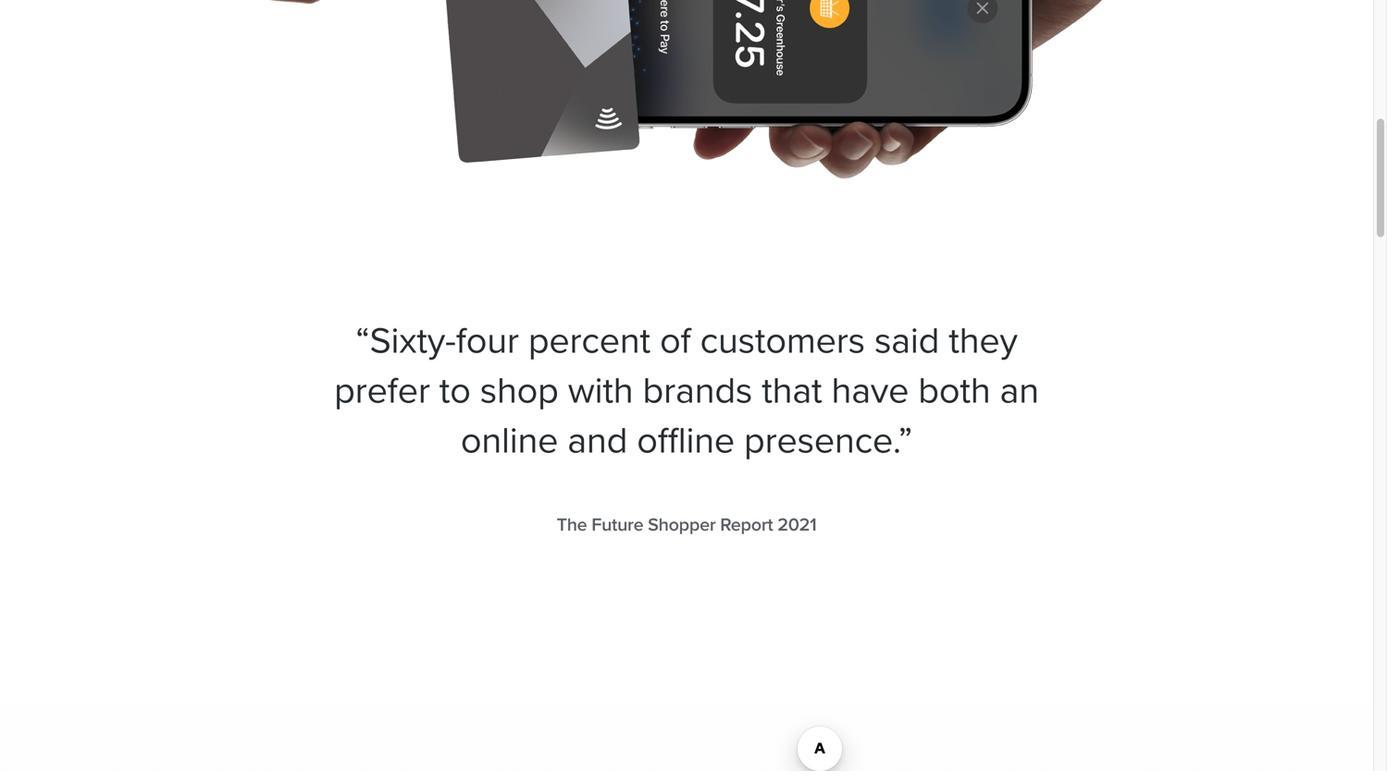 Task type: vqa. For each thing, say whether or not it's contained in the screenshot.
SEARCH IMAGE
no



Task type: locate. For each thing, give the bounding box(es) containing it.
have
[[831, 369, 909, 414]]

brands
[[643, 369, 752, 414]]

an
[[1000, 369, 1039, 414]]

future
[[592, 515, 643, 536]]

customers
[[700, 319, 865, 364]]

said
[[874, 319, 939, 364]]

that
[[762, 369, 822, 414]]

the
[[557, 515, 587, 536]]

of
[[660, 319, 691, 364]]

shopper
[[648, 515, 716, 536]]

they
[[949, 319, 1018, 364]]

tapping to pay on iphone image
[[0, 0, 1373, 196]]

both
[[918, 369, 991, 414]]

offline
[[637, 419, 735, 464]]

report
[[720, 515, 773, 536]]

2021
[[778, 515, 817, 536]]



Task type: describe. For each thing, give the bounding box(es) containing it.
and
[[568, 419, 628, 464]]

"sixty-four percent of customers said they prefer to shop with brands that have both an online and offline presence."
[[334, 319, 1039, 464]]

"sixty-
[[356, 319, 456, 364]]

to
[[439, 369, 471, 414]]

online
[[461, 419, 558, 464]]

prefer
[[334, 369, 430, 414]]

the future shopper report 2021 link
[[557, 512, 817, 539]]

the future shopper report 2021
[[557, 515, 817, 536]]

four
[[456, 319, 519, 364]]

with
[[568, 369, 633, 414]]

shop
[[480, 369, 559, 414]]

percent
[[528, 319, 651, 364]]

presence."
[[744, 419, 912, 464]]



